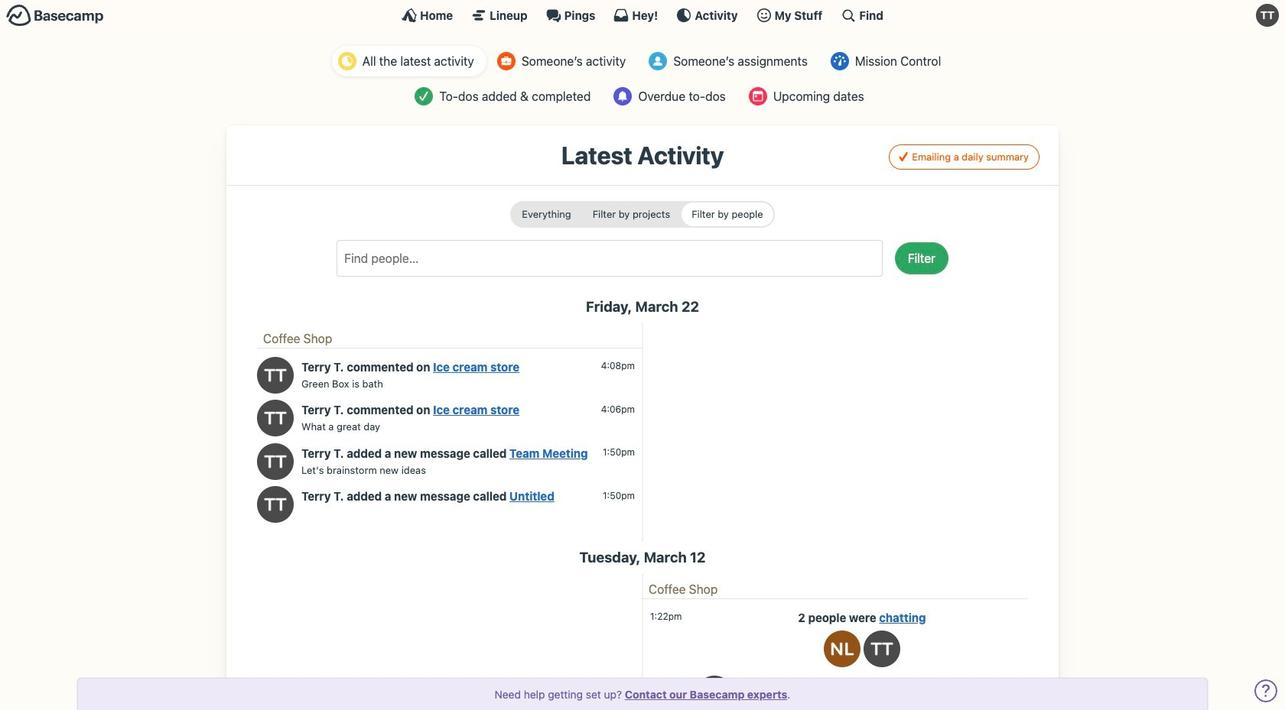 Task type: vqa. For each thing, say whether or not it's contained in the screenshot.
the left Sun
no



Task type: describe. For each thing, give the bounding box(es) containing it.
natalie lubich image
[[824, 631, 861, 668]]

terry turtle image for 1st 1:50pm element from the top
[[257, 444, 294, 480]]

2 1:50pm element from the top
[[603, 490, 635, 501]]

activity report image
[[338, 52, 356, 70]]

0 vertical spatial terry turtle image
[[1256, 4, 1279, 27]]

terry turtle image for 11:20am element
[[696, 676, 733, 711]]

1:22pm element
[[650, 611, 682, 623]]

terry turtle image for 1st 1:50pm element from the bottom
[[257, 487, 294, 523]]

keyboard shortcut: ⌘ + / image
[[841, 8, 856, 23]]

terry turtle image for the 4:08pm element
[[257, 357, 294, 394]]

Type the names of people whose activity you'd like to see text field
[[343, 247, 851, 270]]

main element
[[0, 0, 1285, 30]]

assignment image
[[649, 52, 667, 70]]

person report image
[[497, 52, 515, 70]]



Task type: locate. For each thing, give the bounding box(es) containing it.
1 1:50pm element from the top
[[603, 447, 635, 458]]

1 vertical spatial 1:50pm element
[[603, 490, 635, 501]]

1 vertical spatial terry turtle image
[[257, 400, 294, 437]]

reminder image
[[614, 87, 632, 106]]

switch accounts image
[[6, 4, 104, 28]]

1:50pm element
[[603, 447, 635, 458], [603, 490, 635, 501]]

4:08pm element
[[601, 360, 635, 372]]

gauge image
[[831, 52, 849, 70]]

None submit
[[512, 203, 581, 226], [583, 203, 680, 226], [682, 203, 773, 226], [512, 203, 581, 226], [583, 203, 680, 226], [682, 203, 773, 226]]

1 horizontal spatial terry turtle image
[[1256, 4, 1279, 27]]

todo image
[[415, 87, 433, 106]]

event image
[[749, 87, 767, 106]]

0 horizontal spatial terry turtle image
[[257, 400, 294, 437]]

terry turtle image
[[1256, 4, 1279, 27], [257, 400, 294, 437]]

0 vertical spatial 1:50pm element
[[603, 447, 635, 458]]

4:06pm element
[[601, 404, 635, 415]]

terry turtle image
[[257, 357, 294, 394], [257, 444, 294, 480], [257, 487, 294, 523], [864, 631, 900, 668], [696, 676, 733, 711]]

11:20am element
[[650, 679, 686, 691]]

filter activity group
[[510, 201, 775, 228]]



